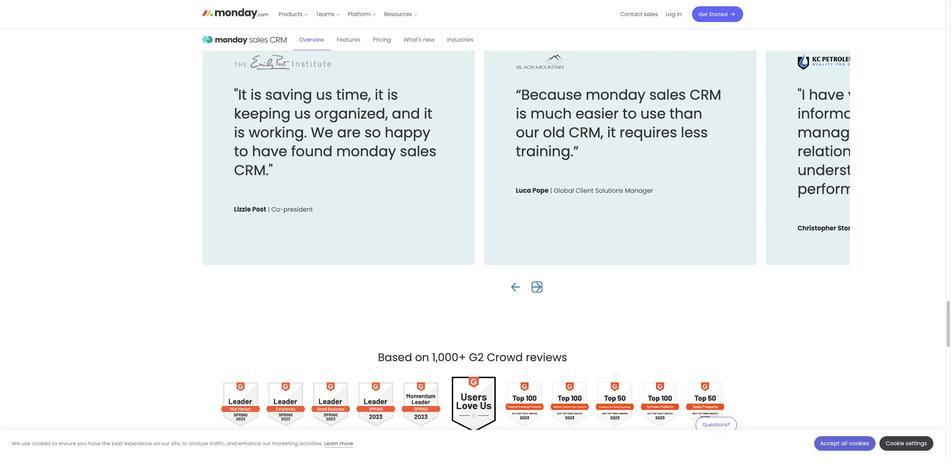 Task type: describe. For each thing, give the bounding box(es) containing it.
new
[[424, 36, 435, 43]]

experience
[[124, 440, 152, 448]]

traffic,
[[210, 440, 225, 448]]

2 vertical spatial have
[[88, 440, 101, 448]]

christopher stone | vice president of business de
[[798, 224, 952, 233]]

best
[[112, 440, 123, 448]]

list containing products
[[275, 0, 422, 28]]

enhance
[[238, 440, 261, 448]]

learn
[[325, 440, 339, 448]]

into
[[908, 85, 935, 105]]

working.
[[249, 123, 307, 143]]

pricing link
[[367, 29, 398, 50]]

get
[[699, 10, 708, 18]]

solutions
[[596, 186, 624, 195]]

"it is saving us time, it is keeping us organized, and it is working. we are so happy to have found monday sales crm."
[[234, 85, 437, 181]]

cookie
[[887, 441, 905, 448]]

started
[[710, 10, 728, 18]]

less
[[682, 123, 709, 143]]

pope
[[533, 186, 549, 195]]

"because
[[516, 85, 583, 105]]

questions? button
[[696, 418, 738, 438]]

resources
[[384, 10, 413, 18]]

overview link
[[293, 29, 331, 50]]

what's
[[404, 36, 422, 43]]

cookie settings button
[[880, 437, 934, 452]]

stone
[[838, 224, 857, 233]]

previous item image
[[511, 283, 520, 292]]

get started button
[[693, 6, 744, 22]]

co-
[[272, 205, 284, 214]]

vice
[[862, 224, 875, 233]]

president
[[284, 205, 313, 214]]

global
[[554, 186, 574, 195]]

"it
[[234, 85, 247, 105]]

get started
[[699, 10, 728, 18]]

activities.
[[299, 440, 323, 448]]

monday inside "because monday sales crm is much easier to use than our old crm, it requires less training."
[[586, 85, 646, 105]]

is right "it
[[251, 85, 262, 105]]

industries
[[448, 36, 474, 43]]

products
[[279, 10, 303, 18]]

1 horizontal spatial on
[[415, 350, 430, 366]]

requires
[[620, 123, 678, 143]]

crm."
[[234, 160, 273, 181]]

based on 1,000+ g2 crowd reviews
[[378, 350, 568, 366]]

more
[[340, 440, 354, 448]]

training."
[[516, 142, 579, 162]]

analyze
[[189, 440, 208, 448]]

0 horizontal spatial on
[[154, 440, 160, 448]]

1,000+
[[432, 350, 466, 366]]

features link
[[331, 29, 367, 50]]

post
[[252, 205, 266, 214]]

1 horizontal spatial it
[[424, 104, 433, 124]]

questions?
[[703, 422, 731, 429]]

we use cookies to ensure you have the best experience on our site, to analyze traffic, and enhance our marketing activities. learn more
[[12, 440, 354, 448]]

manager
[[626, 186, 654, 195]]

are
[[337, 123, 361, 143]]

platform
[[348, 10, 371, 18]]

luca
[[516, 186, 532, 195]]

organized,
[[315, 104, 388, 124]]

teams link
[[312, 8, 344, 20]]

accept all cookies
[[821, 441, 870, 448]]

and inside "it is saving us time, it is keeping us organized, and it is working. we are so happy to have found monday sales crm."
[[392, 104, 420, 124]]

0 horizontal spatial use
[[21, 440, 30, 448]]

what's new link
[[398, 29, 441, 50]]

main element
[[275, 0, 744, 28]]

christopher
[[798, 224, 837, 233]]

crm
[[690, 85, 722, 105]]

all inside "i have visibility into all
[[939, 85, 952, 105]]

reviews
[[526, 350, 568, 366]]

site,
[[171, 440, 181, 448]]

0 horizontal spatial it
[[375, 85, 384, 105]]

have inside "i have visibility into all
[[810, 85, 845, 105]]

the
[[102, 440, 110, 448]]

president
[[877, 224, 906, 233]]

old
[[543, 123, 566, 143]]

blackmountain image
[[516, 54, 615, 70]]



Task type: vqa. For each thing, say whether or not it's contained in the screenshot.
g2
yes



Task type: locate. For each thing, give the bounding box(es) containing it.
we inside "it is saving us time, it is keeping us organized, and it is working. we are so happy to have found monday sales crm."
[[311, 123, 334, 143]]

all
[[939, 85, 952, 105], [842, 441, 848, 448]]

ensure
[[59, 440, 76, 448]]

0 horizontal spatial our
[[162, 440, 170, 448]]

monday.com logo image
[[202, 5, 269, 22]]

lizzie
[[234, 205, 251, 214]]

and right 'so'
[[392, 104, 420, 124]]

list containing contact sales
[[617, 0, 686, 28]]

de
[[944, 224, 952, 233]]

2 vertical spatial |
[[859, 224, 860, 233]]

us
[[316, 85, 333, 105], [295, 104, 311, 124]]

| for crm,
[[551, 186, 552, 195]]

0 horizontal spatial all
[[842, 441, 848, 448]]

1 vertical spatial and
[[227, 440, 237, 448]]

0 horizontal spatial and
[[227, 440, 237, 448]]

1 horizontal spatial us
[[316, 85, 333, 105]]

crowd
[[487, 350, 523, 366]]

is
[[251, 85, 262, 105], [388, 85, 398, 105], [516, 104, 527, 124], [234, 123, 245, 143]]

and
[[392, 104, 420, 124], [227, 440, 237, 448]]

previous item button
[[511, 283, 520, 292]]

our left old
[[516, 123, 540, 143]]

1 list from the left
[[275, 0, 422, 28]]

and right traffic, at left
[[227, 440, 237, 448]]

1 horizontal spatial all
[[939, 85, 952, 105]]

in
[[678, 10, 682, 18]]

1 vertical spatial have
[[252, 142, 288, 162]]

1 horizontal spatial have
[[252, 142, 288, 162]]

is down "it
[[234, 123, 245, 143]]

cookies inside button
[[850, 441, 870, 448]]

easier
[[576, 104, 619, 124]]

0 vertical spatial use
[[641, 104, 666, 124]]

all right into
[[939, 85, 952, 105]]

"i
[[798, 85, 806, 105]]

it inside "because monday sales crm is much easier to use than our old crm, it requires less training."
[[608, 123, 616, 143]]

1 vertical spatial we
[[12, 440, 20, 448]]

cookies right accept
[[850, 441, 870, 448]]

| for is
[[268, 205, 270, 214]]

emilypost image
[[234, 54, 333, 70]]

our
[[516, 123, 540, 143], [162, 440, 170, 448], [262, 440, 271, 448]]

1 horizontal spatial list
[[617, 0, 686, 28]]

| left vice
[[859, 224, 860, 233]]

2 vertical spatial sales
[[400, 142, 437, 162]]

to
[[623, 104, 637, 124], [234, 142, 248, 162], [52, 440, 57, 448], [182, 440, 187, 448]]

pricing
[[373, 36, 391, 43]]

1 horizontal spatial monday
[[586, 85, 646, 105]]

contact
[[621, 10, 643, 18]]

based
[[378, 350, 413, 366]]

what's new
[[404, 36, 435, 43]]

0 horizontal spatial monday
[[337, 142, 396, 162]]

settings
[[907, 441, 928, 448]]

1 vertical spatial sales
[[650, 85, 687, 105]]

is left much
[[516, 104, 527, 124]]

monday.com crm and sales image
[[202, 29, 287, 51]]

much
[[531, 104, 572, 124]]

have inside "it is saving us time, it is keeping us organized, and it is working. we are so happy to have found monday sales crm."
[[252, 142, 288, 162]]

2 horizontal spatial have
[[810, 85, 845, 105]]

dialog
[[0, 431, 946, 458]]

resources link
[[381, 8, 422, 20]]

all inside button
[[842, 441, 848, 448]]

on left 1,000+
[[415, 350, 430, 366]]

1 vertical spatial all
[[842, 441, 848, 448]]

we
[[311, 123, 334, 143], [12, 440, 20, 448]]

1 horizontal spatial |
[[551, 186, 552, 195]]

contact sales
[[621, 10, 659, 18]]

0 horizontal spatial list
[[275, 0, 422, 28]]

to inside "because monday sales crm is much easier to use than our old crm, it requires less training."
[[623, 104, 637, 124]]

our left site,
[[162, 440, 170, 448]]

cookies for use
[[32, 440, 51, 448]]

time,
[[337, 85, 371, 105]]

industries link
[[441, 29, 480, 50]]

sales inside "because monday sales crm is much easier to use than our old crm, it requires less training."
[[650, 85, 687, 105]]

1 horizontal spatial and
[[392, 104, 420, 124]]

next item image
[[533, 283, 542, 292]]

accept
[[821, 441, 840, 448]]

0 vertical spatial and
[[392, 104, 420, 124]]

0 vertical spatial |
[[551, 186, 552, 195]]

contact sales button
[[617, 8, 663, 20]]

crm,
[[569, 123, 604, 143]]

0 vertical spatial monday
[[586, 85, 646, 105]]

use
[[641, 104, 666, 124], [21, 440, 30, 448]]

g2
[[469, 350, 484, 366]]

1 vertical spatial monday
[[337, 142, 396, 162]]

g2 spring 2023 crm report badges image
[[218, 373, 728, 437]]

0 horizontal spatial have
[[88, 440, 101, 448]]

marketing
[[272, 440, 298, 448]]

business
[[916, 224, 942, 233]]

|
[[551, 186, 552, 195], [268, 205, 270, 214], [859, 224, 860, 233]]

kc 1 image
[[798, 54, 897, 70]]

log in
[[666, 10, 682, 18]]

lizzie post | co-president
[[234, 205, 313, 214]]

1 horizontal spatial use
[[641, 104, 666, 124]]

to inside "it is saving us time, it is keeping us organized, and it is working. we are so happy to have found monday sales crm."
[[234, 142, 248, 162]]

| right pope
[[551, 186, 552, 195]]

use inside "because monday sales crm is much easier to use than our old crm, it requires less training."
[[641, 104, 666, 124]]

2 list from the left
[[617, 0, 686, 28]]

sales inside button
[[645, 10, 659, 18]]

1 vertical spatial on
[[154, 440, 160, 448]]

you
[[77, 440, 87, 448]]

2 horizontal spatial it
[[608, 123, 616, 143]]

luca pope | global client solutions manager
[[516, 186, 654, 195]]

cookie settings
[[887, 441, 928, 448]]

all right accept
[[842, 441, 848, 448]]

our right enhance
[[262, 440, 271, 448]]

cookies
[[32, 440, 51, 448], [850, 441, 870, 448]]

have left the at bottom left
[[88, 440, 101, 448]]

is inside "because monday sales crm is much easier to use than our old crm, it requires less training."
[[516, 104, 527, 124]]

cookies left ensure
[[32, 440, 51, 448]]

0 vertical spatial all
[[939, 85, 952, 105]]

on right experience at the left bottom
[[154, 440, 160, 448]]

log
[[666, 10, 676, 18]]

have right "i
[[810, 85, 845, 105]]

it
[[375, 85, 384, 105], [424, 104, 433, 124], [608, 123, 616, 143]]

1 vertical spatial use
[[21, 440, 30, 448]]

saving
[[265, 85, 313, 105]]

1 horizontal spatial we
[[311, 123, 334, 143]]

keeping
[[234, 104, 291, 124]]

products link
[[275, 8, 312, 20]]

0 vertical spatial on
[[415, 350, 430, 366]]

accept all cookies button
[[815, 437, 876, 452]]

next item button
[[533, 283, 542, 292]]

so
[[365, 123, 381, 143]]

0 vertical spatial sales
[[645, 10, 659, 18]]

list
[[275, 0, 422, 28], [617, 0, 686, 28]]

0 horizontal spatial us
[[295, 104, 311, 124]]

0 vertical spatial have
[[810, 85, 845, 105]]

learn more link
[[325, 440, 354, 448]]

2 horizontal spatial our
[[516, 123, 540, 143]]

our inside "because monday sales crm is much easier to use than our old crm, it requires less training."
[[516, 123, 540, 143]]

visibility
[[849, 85, 904, 105]]

sales
[[645, 10, 659, 18], [650, 85, 687, 105], [400, 142, 437, 162]]

have
[[810, 85, 845, 105], [252, 142, 288, 162], [88, 440, 101, 448]]

"because monday sales crm is much easier to use than our old crm, it requires less training."
[[516, 85, 722, 162]]

1 vertical spatial |
[[268, 205, 270, 214]]

1 horizontal spatial our
[[262, 440, 271, 448]]

us left the time,
[[316, 85, 333, 105]]

sales inside "it is saving us time, it is keeping us organized, and it is working. we are so happy to have found monday sales crm."
[[400, 142, 437, 162]]

1 horizontal spatial cookies
[[850, 441, 870, 448]]

0 horizontal spatial cookies
[[32, 440, 51, 448]]

2 horizontal spatial |
[[859, 224, 860, 233]]

happy
[[385, 123, 431, 143]]

is right the time,
[[388, 85, 398, 105]]

0 horizontal spatial |
[[268, 205, 270, 214]]

log in link
[[663, 8, 686, 20]]

| left co- on the top left of page
[[268, 205, 270, 214]]

than
[[670, 104, 703, 124]]

monday inside "it is saving us time, it is keeping us organized, and it is working. we are so happy to have found monday sales crm."
[[337, 142, 396, 162]]

found
[[291, 142, 333, 162]]

0 horizontal spatial we
[[12, 440, 20, 448]]

on
[[415, 350, 430, 366], [154, 440, 160, 448]]

cookies for all
[[850, 441, 870, 448]]

overview
[[300, 36, 325, 43]]

us up found
[[295, 104, 311, 124]]

have down keeping
[[252, 142, 288, 162]]

dialog containing we use cookies to ensure you have the best experience on our site, to analyze traffic, and enhance our marketing activities.
[[0, 431, 946, 458]]

teams
[[316, 10, 335, 18]]

0 vertical spatial we
[[311, 123, 334, 143]]

client
[[576, 186, 594, 195]]



